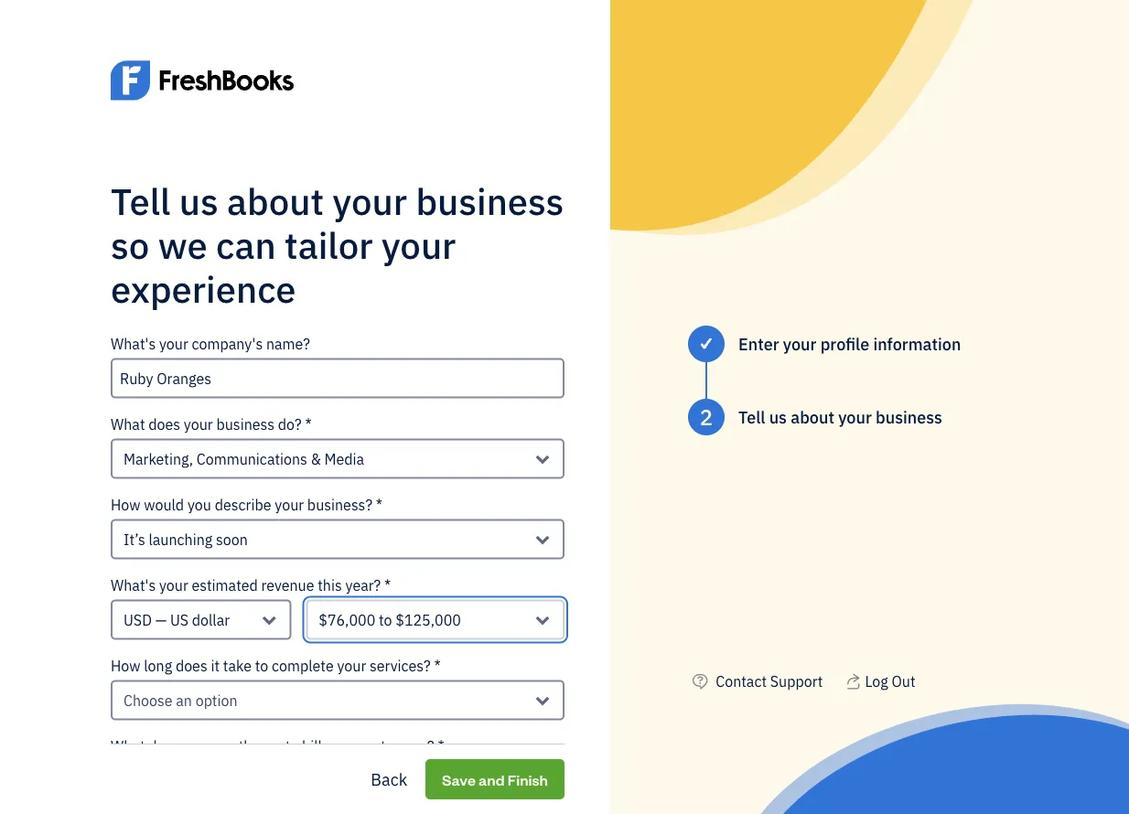 Task type: vqa. For each thing, say whether or not it's contained in the screenshot.
the top the to
yes



Task type: locate. For each thing, give the bounding box(es) containing it.
choose an option
[[124, 691, 237, 710]]

logout image
[[845, 670, 862, 692]]

you for would
[[188, 495, 211, 515]]

about inside tell us about your business so we can tailor your experience
[[227, 177, 324, 225]]

2 what from the top
[[111, 737, 145, 756]]

0 vertical spatial tell
[[111, 177, 170, 225]]

0 horizontal spatial tell
[[111, 177, 170, 225]]

how for how would you describe your business? *
[[111, 495, 140, 515]]

about for tell us about your business
[[791, 406, 835, 428]]

business for tell us about your business
[[876, 406, 943, 428]]

$76,000
[[319, 611, 375, 630]]

tell
[[111, 177, 170, 225], [739, 406, 765, 428]]

how up it's on the left
[[111, 495, 140, 515]]

support image
[[688, 670, 712, 692]]

what's up usd
[[111, 576, 156, 595]]

1 vertical spatial tell
[[739, 406, 765, 428]]

2 horizontal spatial business
[[876, 406, 943, 428]]

1 vertical spatial what's
[[111, 576, 156, 595]]

1 horizontal spatial business
[[416, 177, 564, 225]]

back
[[371, 769, 407, 790]]

tell us about your business
[[739, 406, 943, 428]]

to left bill
[[285, 737, 299, 756]]

dollar
[[192, 611, 230, 630]]

how left long
[[111, 656, 140, 676]]

us down enter in the right of the page
[[769, 406, 787, 428]]

to right take on the left of page
[[255, 656, 268, 676]]

business
[[416, 177, 564, 225], [876, 406, 943, 428], [216, 415, 275, 434]]

information
[[873, 333, 961, 355]]

what up the marketing,
[[111, 415, 145, 434]]

does up the marketing,
[[149, 415, 180, 434]]

we
[[158, 221, 207, 269]]

what does your business do? *
[[111, 415, 312, 434]]

how for how long does it take to complete your services? *
[[111, 656, 140, 676]]

1 vertical spatial you
[[169, 737, 192, 756]]

0 horizontal spatial about
[[227, 177, 324, 225]]

us right so
[[179, 177, 218, 225]]

2 horizontal spatial to
[[379, 611, 392, 630]]

1 vertical spatial does
[[176, 656, 207, 676]]

what do you currently use to bill your customers? *
[[111, 737, 444, 756]]

you
[[188, 495, 211, 515], [169, 737, 192, 756]]

2 what's from the top
[[111, 576, 156, 595]]

1 what's from the top
[[111, 334, 156, 353]]

launching
[[149, 530, 213, 549]]

Currency field
[[111, 600, 291, 640]]

marketing,
[[124, 450, 193, 469]]

1 vertical spatial what
[[111, 737, 145, 756]]

to for complete
[[255, 656, 268, 676]]

business inside tell us about your business so we can tailor your experience
[[416, 177, 564, 225]]

what's your company's name?
[[111, 334, 310, 353]]

save and finish button
[[426, 760, 565, 800]]

1 vertical spatial about
[[791, 406, 835, 428]]

tell inside tell us about your business so we can tailor your experience
[[111, 177, 170, 225]]

$76,000 to $125,000
[[319, 611, 461, 630]]

1 vertical spatial to
[[255, 656, 268, 676]]

* right business?
[[376, 495, 383, 515]]

estimated
[[192, 576, 258, 595]]

name?
[[266, 334, 310, 353]]

0 vertical spatial us
[[179, 177, 218, 225]]

tell for tell us about your business
[[739, 406, 765, 428]]

log out button
[[845, 670, 916, 692]]

you right do
[[169, 737, 192, 756]]

use
[[258, 737, 282, 756]]

* right year?
[[384, 576, 391, 595]]

1 horizontal spatial to
[[285, 737, 299, 756]]

you for do
[[169, 737, 192, 756]]

0 vertical spatial to
[[379, 611, 392, 630]]

it's
[[124, 530, 145, 549]]

Choose an option field
[[111, 681, 565, 721]]

what's
[[111, 334, 156, 353], [111, 576, 156, 595]]

0 vertical spatial you
[[188, 495, 211, 515]]

does left it
[[176, 656, 207, 676]]

so
[[111, 221, 149, 269]]

2 how from the top
[[111, 656, 140, 676]]

what left do
[[111, 737, 145, 756]]

0 horizontal spatial us
[[179, 177, 218, 225]]

customers?
[[358, 737, 434, 756]]

what
[[111, 415, 145, 434], [111, 737, 145, 756]]

0 horizontal spatial to
[[255, 656, 268, 676]]

save
[[442, 770, 476, 789]]

option
[[196, 691, 237, 710]]

0 vertical spatial about
[[227, 177, 324, 225]]

1 vertical spatial us
[[769, 406, 787, 428]]

services?
[[370, 656, 431, 676]]

1 what from the top
[[111, 415, 145, 434]]

to
[[379, 611, 392, 630], [255, 656, 268, 676], [285, 737, 299, 756]]

about
[[227, 177, 324, 225], [791, 406, 835, 428]]

us
[[179, 177, 218, 225], [769, 406, 787, 428]]

does
[[149, 415, 180, 434], [176, 656, 207, 676]]

about for tell us about your business so we can tailor your experience
[[227, 177, 324, 225]]

0 vertical spatial what's
[[111, 334, 156, 353]]

you right the would
[[188, 495, 211, 515]]

0 vertical spatial how
[[111, 495, 140, 515]]

how long does it take to complete your services? *
[[111, 656, 441, 676]]

us
[[170, 611, 189, 630]]

complete
[[272, 656, 334, 676]]

1 horizontal spatial tell
[[739, 406, 765, 428]]

usd — us dollar
[[124, 611, 230, 630]]

back button
[[356, 761, 422, 798]]

2 vertical spatial to
[[285, 737, 299, 756]]

us inside tell us about your business so we can tailor your experience
[[179, 177, 218, 225]]

tell for tell us about your business so we can tailor your experience
[[111, 177, 170, 225]]

how
[[111, 495, 140, 515], [111, 656, 140, 676]]

1 horizontal spatial us
[[769, 406, 787, 428]]

to inside 'field'
[[379, 611, 392, 630]]

what's down the experience
[[111, 334, 156, 353]]

1 how from the top
[[111, 495, 140, 515]]

None text field
[[111, 358, 565, 399]]

1 horizontal spatial about
[[791, 406, 835, 428]]

your
[[333, 177, 407, 225], [382, 221, 456, 269], [783, 333, 817, 355], [159, 334, 188, 353], [838, 406, 872, 428], [184, 415, 213, 434], [275, 495, 304, 515], [159, 576, 188, 595], [337, 656, 366, 676], [325, 737, 355, 756]]

0 vertical spatial what
[[111, 415, 145, 434]]

*
[[305, 415, 312, 434], [376, 495, 383, 515], [384, 576, 391, 595], [434, 656, 441, 676], [438, 737, 444, 756]]

save and finish
[[442, 770, 548, 789]]

do
[[149, 737, 165, 756]]

1 vertical spatial how
[[111, 656, 140, 676]]

enter your profile information
[[739, 333, 961, 355]]

support
[[770, 672, 823, 691]]

an
[[176, 691, 192, 710]]

bill
[[302, 737, 322, 756]]

to right the '$76,000'
[[379, 611, 392, 630]]

tailor
[[285, 221, 373, 269]]



Task type: describe. For each thing, give the bounding box(es) containing it.
Marketing, Communications & Media field
[[111, 439, 565, 479]]

it
[[211, 656, 220, 676]]

to for bill
[[285, 737, 299, 756]]

how would you describe your business? *
[[111, 495, 383, 515]]

business?
[[307, 495, 372, 515]]

$125,000
[[396, 611, 461, 630]]

$76,000 to $125,000 field
[[306, 600, 565, 640]]

enter
[[739, 333, 779, 355]]

do?
[[278, 415, 302, 434]]

choose
[[124, 691, 173, 710]]

what's your estimated revenue this year? *
[[111, 576, 391, 595]]

usd
[[124, 611, 152, 630]]

0 vertical spatial does
[[149, 415, 180, 434]]

contact support link
[[716, 672, 823, 691]]

log out
[[865, 672, 916, 691]]

what for what do you currently use to bill your customers? *
[[111, 737, 145, 756]]

out
[[892, 672, 916, 691]]

currently
[[196, 737, 255, 756]]

revenue
[[261, 576, 314, 595]]

contact
[[716, 672, 767, 691]]

experience
[[111, 265, 296, 313]]

0 horizontal spatial business
[[216, 415, 275, 434]]

marketing, communications & media
[[124, 450, 364, 469]]

It's launching soon field
[[111, 520, 565, 560]]

us for tell us about your business so we can tailor your experience
[[179, 177, 218, 225]]

what for what does your business do? *
[[111, 415, 145, 434]]

tell us about your business so we can tailor your experience
[[111, 177, 564, 313]]

profile
[[821, 333, 870, 355]]

communications
[[197, 450, 307, 469]]

and
[[479, 770, 505, 789]]

year?
[[345, 576, 381, 595]]

media
[[324, 450, 364, 469]]

company's
[[192, 334, 263, 353]]

us for tell us about your business
[[769, 406, 787, 428]]

* right services?
[[434, 656, 441, 676]]

this
[[318, 576, 342, 595]]

—
[[155, 611, 167, 630]]

freshbooks logo image
[[111, 33, 294, 128]]

take
[[223, 656, 252, 676]]

business for tell us about your business so we can tailor your experience
[[416, 177, 564, 225]]

long
[[144, 656, 172, 676]]

what's for what's your company's name?
[[111, 334, 156, 353]]

contact support
[[716, 672, 823, 691]]

finish
[[508, 770, 548, 789]]

what's for what's your estimated revenue this year? *
[[111, 576, 156, 595]]

* up save at the left bottom of page
[[438, 737, 444, 756]]

would
[[144, 495, 184, 515]]

&
[[311, 450, 321, 469]]

log
[[865, 672, 888, 691]]

can
[[216, 221, 276, 269]]

soon
[[216, 530, 248, 549]]

* right do?
[[305, 415, 312, 434]]

it's launching soon
[[124, 530, 248, 549]]

describe
[[215, 495, 271, 515]]



